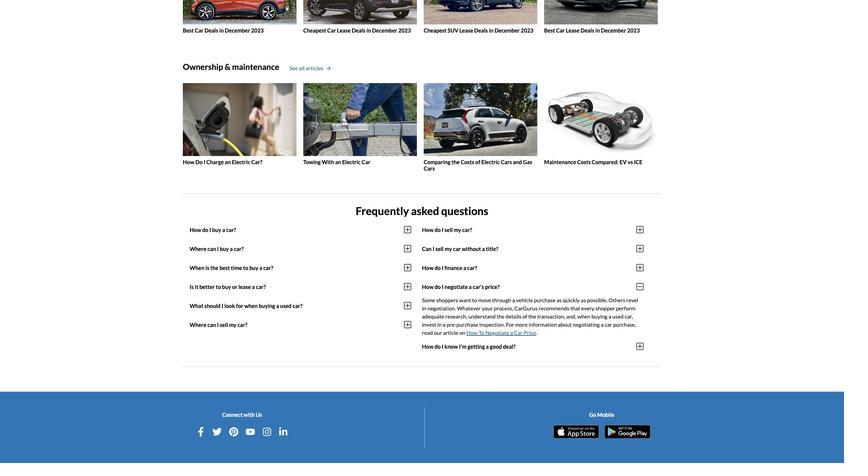 Task type: describe. For each thing, give the bounding box(es) containing it.
plus square image for can i sell my car without a title?
[[637, 245, 644, 253]]

car? right time
[[264, 265, 274, 271]]

purchase,
[[614, 322, 637, 328]]

the inside dropdown button
[[211, 265, 219, 271]]

i for where can i buy a car?
[[217, 246, 219, 252]]

how do i finance a car? button
[[422, 259, 644, 278]]

&
[[225, 62, 231, 72]]

should
[[205, 303, 221, 309]]

1 an from the left
[[225, 159, 231, 165]]

can for sell
[[208, 322, 216, 328]]

price?
[[486, 284, 500, 290]]

car? right finance
[[468, 265, 478, 271]]

lease for cheapest car lease deals in december 2023
[[337, 27, 351, 34]]

a left title?
[[482, 246, 485, 252]]

deals for cheapest car lease deals in december 2023
[[352, 27, 366, 34]]

car inside "link"
[[362, 159, 371, 165]]

information
[[529, 322, 557, 328]]

charge
[[207, 159, 224, 165]]

time
[[231, 265, 242, 271]]

negotiation.
[[428, 305, 456, 312]]

used inside some shoppers want to move through a vehicle purchase as quickly as possible. others revel in negotiation. whatever your process, cargurus recommends that every shopper perform adequate research, understand the details of the transaction, and, when buying a used car, invest in a pre-purchase inspection. for more information about negotiating a car purchase, read our article on
[[613, 314, 624, 320]]

questions
[[442, 204, 489, 218]]

a up where can i buy a car?
[[222, 227, 225, 233]]

a down for
[[511, 330, 514, 336]]

where can i sell my car?
[[190, 322, 248, 328]]

a down is it better to buy or lease a car? dropdown button
[[276, 303, 279, 309]]

when is the best time to buy a car?
[[190, 265, 274, 271]]

maintenance
[[232, 62, 280, 72]]

can for buy
[[208, 246, 216, 252]]

plus square image for how do i buy a car?
[[404, 226, 412, 234]]

recommends
[[539, 305, 570, 312]]

is
[[206, 265, 209, 271]]

car? up time
[[234, 246, 244, 252]]

how for how do i know i'm getting a good deal?
[[422, 344, 434, 350]]

invest
[[422, 322, 437, 328]]

plus square image for where can i sell my car?
[[404, 321, 412, 329]]

i'm
[[459, 344, 467, 350]]

can
[[422, 246, 432, 252]]

a right lease
[[252, 284, 255, 290]]

can i sell my car without a title? button
[[422, 239, 644, 259]]

plus square image for how do i know i'm getting a good deal?
[[637, 343, 644, 351]]

through
[[493, 297, 512, 304]]

title?
[[486, 246, 499, 252]]

car? down for
[[238, 322, 248, 328]]

1 electric from the left
[[232, 159, 251, 165]]

frequently asked questions
[[356, 204, 489, 218]]

buy right time
[[250, 265, 259, 271]]

process,
[[494, 305, 514, 312]]

cheapest suv lease deals in december 2023 link
[[424, 0, 538, 34]]

what
[[190, 303, 204, 309]]

car?
[[252, 159, 263, 165]]

car? up where can i buy a car?
[[226, 227, 236, 233]]

best car lease deals in december 2023
[[545, 27, 640, 34]]

december for cheapest car lease deals in december 2023
[[372, 27, 398, 34]]

car's
[[473, 284, 484, 290]]

minus square image
[[637, 283, 644, 291]]

look
[[225, 303, 235, 309]]

and
[[513, 159, 522, 165]]

cheapest for cheapest suv lease deals in december 2023
[[424, 27, 447, 34]]

when inside dropdown button
[[245, 303, 258, 309]]

a right finance
[[464, 265, 467, 271]]

your
[[482, 305, 493, 312]]

how for how do i negotiate a car's price?
[[422, 284, 434, 290]]

good
[[490, 344, 502, 350]]

twitter image
[[213, 428, 222, 437]]

.
[[537, 330, 538, 336]]

car inside dropdown button
[[453, 246, 461, 252]]

sell for how do i sell my car?
[[445, 227, 453, 233]]

sell for where can i sell my car?
[[220, 322, 228, 328]]

cheapest for cheapest car lease deals in december 2023
[[304, 27, 327, 34]]

in inside cheapest suv lease deals in december 2023 link
[[489, 27, 494, 34]]

whatever
[[457, 305, 481, 312]]

costs inside comparing the costs of electric cars and gas cars
[[461, 159, 475, 165]]

best car deals in december 2023 link
[[183, 0, 297, 34]]

some shoppers want to move through a vehicle purchase as quickly as possible. others revel in negotiation. whatever your process, cargurus recommends that every shopper perform adequate research, understand the details of the transaction, and, when buying a used car, invest in a pre-purchase inspection. for more information about negotiating a car purchase, read our article on
[[422, 297, 639, 336]]

december for best car lease deals in december 2023
[[601, 27, 627, 34]]

plus square image for where can i buy a car?
[[404, 245, 412, 253]]

the down cargurus
[[529, 314, 537, 320]]

to for some shoppers want to move through a vehicle purchase as quickly as possible. others revel in negotiation. whatever your process, cargurus recommends that every shopper perform adequate research, understand the details of the transaction, and, when buying a used car, invest in a pre-purchase inspection. for more information about negotiating a car purchase, read our article on
[[473, 297, 478, 304]]

instagram image
[[262, 428, 272, 437]]

see all articles link
[[290, 64, 331, 72]]

linkedin image
[[279, 428, 288, 437]]

price
[[524, 330, 537, 336]]

see all articles
[[290, 65, 323, 71]]

cheapest suv lease deals in december 2023
[[424, 27, 534, 34]]

in down "some"
[[422, 305, 427, 312]]

a left pre-
[[443, 322, 446, 328]]

lease
[[239, 284, 251, 290]]

do for sell
[[435, 227, 441, 233]]

car for best car deals in december 2023
[[195, 27, 204, 34]]

youtube image
[[246, 428, 255, 437]]

where can i buy a car? button
[[190, 239, 412, 259]]

car? down the questions
[[463, 227, 473, 233]]

gas
[[524, 159, 533, 165]]

read
[[422, 330, 433, 336]]

cheapest car lease deals in december 2023
[[304, 27, 411, 34]]

others
[[609, 297, 626, 304]]

i for how do i negotiate a car's price?
[[442, 284, 444, 290]]

go mobile
[[590, 412, 615, 418]]

to
[[479, 330, 485, 336]]

maintenance costs compared: ev vs ice image
[[545, 83, 658, 156]]

do for finance
[[435, 265, 441, 271]]

towing
[[304, 159, 321, 165]]

facebook image
[[196, 428, 206, 437]]

understand
[[469, 314, 496, 320]]

best car lease deals in december 2023 image
[[545, 0, 658, 25]]

comparing the costs of electric cars and gas cars link
[[424, 83, 538, 172]]

vs
[[628, 159, 634, 165]]

download on the app store image
[[554, 426, 600, 439]]

how do i finance a car?
[[422, 265, 478, 271]]

vehicle
[[517, 297, 533, 304]]

1 vertical spatial my
[[445, 246, 452, 252]]

the down 'process,' on the right of page
[[497, 314, 505, 320]]

1 as from the left
[[557, 297, 562, 304]]

maintenance costs compared: ev vs ice link
[[545, 83, 658, 165]]

what should i look for when buying a used car?
[[190, 303, 303, 309]]

how do i charge an electric car?
[[183, 159, 263, 165]]

deal?
[[503, 344, 516, 350]]

in inside best car deals in december 2023 link
[[219, 27, 224, 34]]

how for how do i buy a car?
[[190, 227, 201, 233]]

1 horizontal spatial sell
[[436, 246, 444, 252]]

buying inside dropdown button
[[259, 303, 275, 309]]

pinterest image
[[229, 428, 239, 437]]

my for how do i sell my car?
[[454, 227, 462, 233]]

in inside cheapest car lease deals in december 2023 link
[[367, 27, 371, 34]]

plus square image for how do i sell my car?
[[637, 226, 644, 234]]

buy left or
[[222, 284, 231, 290]]

some
[[422, 297, 436, 304]]

how to negotiate a car price link
[[467, 330, 537, 336]]

our
[[434, 330, 443, 336]]

mobile
[[598, 412, 615, 418]]

where can i sell my car? button
[[190, 316, 412, 335]]

how do i negotiate a car's price?
[[422, 284, 500, 290]]

car? up where can i sell my car? dropdown button
[[293, 303, 303, 309]]

buy up "best"
[[220, 246, 229, 252]]

it
[[195, 284, 199, 290]]

move
[[479, 297, 492, 304]]

quickly
[[563, 297, 580, 304]]

ownership
[[183, 62, 223, 72]]

buying inside some shoppers want to move through a vehicle purchase as quickly as possible. others revel in negotiation. whatever your process, cargurus recommends that every shopper perform adequate research, understand the details of the transaction, and, when buying a used car, invest in a pre-purchase inspection. for more information about negotiating a car purchase, read our article on
[[592, 314, 608, 320]]

0 horizontal spatial purchase
[[457, 322, 479, 328]]

a up when is the best time to buy a car? at the bottom left
[[230, 246, 233, 252]]

buy up where can i buy a car?
[[212, 227, 221, 233]]

when
[[190, 265, 205, 271]]

car inside some shoppers want to move through a vehicle purchase as quickly as possible. others revel in negotiation. whatever your process, cargurus recommends that every shopper perform adequate research, understand the details of the transaction, and, when buying a used car, invest in a pre-purchase inspection. for more information about negotiating a car purchase, read our article on
[[605, 322, 613, 328]]



Task type: vqa. For each thing, say whether or not it's contained in the screenshot.
speeds.
no



Task type: locate. For each thing, give the bounding box(es) containing it.
cheapest car lease deals in december 2023 image
[[304, 0, 417, 25]]

purchase up "recommends"
[[534, 297, 556, 304]]

article
[[444, 330, 459, 336]]

2 electric from the left
[[342, 159, 361, 165]]

0 vertical spatial sell
[[445, 227, 453, 233]]

0 vertical spatial can
[[208, 246, 216, 252]]

how up can
[[422, 227, 434, 233]]

car for best car lease deals in december 2023
[[557, 27, 565, 34]]

in up the our
[[438, 322, 442, 328]]

plus square image
[[404, 264, 412, 272], [637, 264, 644, 272], [404, 283, 412, 291], [404, 321, 412, 329]]

do for negotiate
[[435, 284, 441, 290]]

car
[[453, 246, 461, 252], [605, 322, 613, 328]]

0 vertical spatial when
[[245, 303, 258, 309]]

1 vertical spatial can
[[208, 322, 216, 328]]

car?
[[226, 227, 236, 233], [463, 227, 473, 233], [234, 246, 244, 252], [264, 265, 274, 271], [468, 265, 478, 271], [256, 284, 266, 290], [293, 303, 303, 309], [238, 322, 248, 328]]

a left good
[[486, 344, 489, 350]]

1 horizontal spatial my
[[445, 246, 452, 252]]

shopper
[[596, 305, 616, 312]]

do left finance
[[435, 265, 441, 271]]

how left do
[[183, 159, 195, 165]]

0 vertical spatial my
[[454, 227, 462, 233]]

research,
[[446, 314, 468, 320]]

1 can from the top
[[208, 246, 216, 252]]

i right can
[[433, 246, 435, 252]]

i left negotiate
[[442, 284, 444, 290]]

costs right comparing
[[461, 159, 475, 165]]

2 december from the left
[[372, 27, 398, 34]]

do
[[202, 227, 209, 233], [435, 227, 441, 233], [435, 265, 441, 271], [435, 284, 441, 290], [435, 344, 441, 350]]

plus square image inside when is the best time to buy a car? dropdown button
[[404, 264, 412, 272]]

sell up can i sell my car without a title?
[[445, 227, 453, 233]]

how do i buy a car?
[[190, 227, 236, 233]]

best car lease deals in december 2023 link
[[545, 0, 658, 34]]

deals for cheapest suv lease deals in december 2023
[[475, 27, 488, 34]]

i for how do i know i'm getting a good deal?
[[442, 344, 444, 350]]

2 costs from the left
[[578, 159, 591, 165]]

when inside some shoppers want to move through a vehicle purchase as quickly as possible. others revel in negotiation. whatever your process, cargurus recommends that every shopper perform adequate research, understand the details of the transaction, and, when buying a used car, invest in a pre-purchase inspection. for more information about negotiating a car purchase, read our article on
[[578, 314, 591, 320]]

1 horizontal spatial cheapest
[[424, 27, 447, 34]]

my down how do i sell my car?
[[445, 246, 452, 252]]

do inside how do i finance a car? dropdown button
[[435, 265, 441, 271]]

best
[[183, 27, 194, 34], [545, 27, 556, 34]]

car? right lease
[[256, 284, 266, 290]]

i down how do i buy a car?
[[217, 246, 219, 252]]

an right with
[[335, 159, 341, 165]]

about
[[558, 322, 572, 328]]

where
[[190, 246, 207, 252], [190, 322, 207, 328]]

do inside "how do i buy a car?" dropdown button
[[202, 227, 209, 233]]

i for how do i buy a car?
[[210, 227, 211, 233]]

do down asked at the top of the page
[[435, 227, 441, 233]]

buying down shopper
[[592, 314, 608, 320]]

the right comparing
[[452, 159, 460, 165]]

my
[[454, 227, 462, 233], [445, 246, 452, 252], [229, 322, 237, 328]]

i left finance
[[442, 265, 444, 271]]

where up when
[[190, 246, 207, 252]]

suv
[[448, 27, 459, 34]]

plus square image inside "how do i buy a car?" dropdown button
[[404, 226, 412, 234]]

december down best car deals in december 2023 image
[[225, 27, 250, 34]]

in down best car deals in december 2023 image
[[219, 27, 224, 34]]

i for how do i sell my car?
[[442, 227, 444, 233]]

i for what should i look for when buying a used car?
[[222, 303, 224, 309]]

plus square image for how do i finance a car?
[[637, 264, 644, 272]]

plus square image inside where can i sell my car? dropdown button
[[404, 321, 412, 329]]

negotiate
[[445, 284, 468, 290]]

0 vertical spatial used
[[280, 303, 292, 309]]

where for where can i buy a car?
[[190, 246, 207, 252]]

0 vertical spatial to
[[243, 265, 248, 271]]

lease down cheapest car lease deals in december 2023 image
[[337, 27, 351, 34]]

2023 for best car lease deals in december 2023
[[628, 27, 640, 34]]

deals for best car lease deals in december 2023
[[581, 27, 595, 34]]

3 2023 from the left
[[521, 27, 534, 34]]

with
[[322, 159, 334, 165]]

2 cheapest from the left
[[424, 27, 447, 34]]

cheapest suv lease deals in december 2023 image
[[424, 0, 538, 25]]

0 horizontal spatial an
[[225, 159, 231, 165]]

how up "some"
[[422, 284, 434, 290]]

to right want
[[473, 297, 478, 304]]

3 lease from the left
[[566, 27, 580, 34]]

in down cheapest car lease deals in december 2023 image
[[367, 27, 371, 34]]

is it better to buy or lease a car?
[[190, 284, 266, 290]]

2 best from the left
[[545, 27, 556, 34]]

1 horizontal spatial lease
[[460, 27, 474, 34]]

i up can i sell my car without a title?
[[442, 227, 444, 233]]

3 deals from the left
[[475, 27, 488, 34]]

2 vertical spatial to
[[473, 297, 478, 304]]

revel
[[627, 297, 639, 304]]

0 horizontal spatial cheapest
[[304, 27, 327, 34]]

pre-
[[447, 322, 457, 328]]

used inside dropdown button
[[280, 303, 292, 309]]

compared:
[[592, 159, 619, 165]]

connect with us
[[222, 412, 262, 418]]

to inside some shoppers want to move through a vehicle purchase as quickly as possible. others revel in negotiation. whatever your process, cargurus recommends that every shopper perform adequate research, understand the details of the transaction, and, when buying a used car, invest in a pre-purchase inspection. for more information about negotiating a car purchase, read our article on
[[473, 297, 478, 304]]

i inside dropdown button
[[442, 344, 444, 350]]

2 2023 from the left
[[399, 27, 411, 34]]

0 vertical spatial buying
[[259, 303, 275, 309]]

where for where can i sell my car?
[[190, 322, 207, 328]]

with
[[244, 412, 255, 418]]

2 horizontal spatial my
[[454, 227, 462, 233]]

do inside how do i know i'm getting a good deal? dropdown button
[[435, 344, 441, 350]]

lease down the best car lease deals in december 2023 image
[[566, 27, 580, 34]]

1 vertical spatial of
[[523, 314, 528, 320]]

best for best car deals in december 2023
[[183, 27, 194, 34]]

i for how do i charge an electric car?
[[204, 159, 205, 165]]

3 december from the left
[[495, 27, 520, 34]]

plus square image inside how do i sell my car? dropdown button
[[637, 226, 644, 234]]

how for how do i finance a car?
[[422, 265, 434, 271]]

purchase up on
[[457, 322, 479, 328]]

can down how do i buy a car?
[[208, 246, 216, 252]]

1 horizontal spatial when
[[578, 314, 591, 320]]

details
[[506, 314, 522, 320]]

december down cheapest suv lease deals in december 2023 image
[[495, 27, 520, 34]]

1 horizontal spatial purchase
[[534, 297, 556, 304]]

plus square image inside can i sell my car without a title? dropdown button
[[637, 245, 644, 253]]

2 an from the left
[[335, 159, 341, 165]]

is it better to buy or lease a car? button
[[190, 278, 412, 297]]

to right better
[[216, 284, 221, 290]]

1 deals from the left
[[205, 27, 218, 34]]

asked
[[411, 204, 440, 218]]

car left "purchase,"
[[605, 322, 613, 328]]

an right 'charge'
[[225, 159, 231, 165]]

buying
[[259, 303, 275, 309], [592, 314, 608, 320]]

how do i buy a car? button
[[190, 220, 412, 239]]

can inside where can i buy a car? dropdown button
[[208, 246, 216, 252]]

and,
[[567, 314, 577, 320]]

1 best from the left
[[183, 27, 194, 34]]

how do i charge an electric car? link
[[183, 83, 297, 165]]

get it on google play image
[[605, 426, 651, 439]]

how do i sell my car? button
[[422, 220, 644, 239]]

on
[[460, 330, 466, 336]]

a right time
[[260, 265, 263, 271]]

do for buy
[[202, 227, 209, 233]]

do for know
[[435, 344, 441, 350]]

1 horizontal spatial an
[[335, 159, 341, 165]]

do up "some"
[[435, 284, 441, 290]]

of inside some shoppers want to move through a vehicle purchase as quickly as possible. others revel in negotiation. whatever your process, cargurus recommends that every shopper perform adequate research, understand the details of the transaction, and, when buying a used car, invest in a pre-purchase inspection. for more information about negotiating a car purchase, read our article on
[[523, 314, 528, 320]]

electric inside comparing the costs of electric cars and gas cars
[[482, 159, 500, 165]]

how do i charge an electric car? image
[[183, 83, 297, 156]]

where down what
[[190, 322, 207, 328]]

1 horizontal spatial car
[[605, 322, 613, 328]]

when is the best time to buy a car? button
[[190, 259, 412, 278]]

1 vertical spatial where
[[190, 322, 207, 328]]

when right for
[[245, 303, 258, 309]]

to
[[243, 265, 248, 271], [216, 284, 221, 290], [473, 297, 478, 304]]

1 vertical spatial car
[[605, 322, 613, 328]]

sell down "look"
[[220, 322, 228, 328]]

0 horizontal spatial as
[[557, 297, 562, 304]]

towing with an electric car
[[304, 159, 371, 165]]

plus square image for what should i look for when buying a used car?
[[404, 302, 412, 310]]

connect
[[222, 412, 243, 418]]

to for is it better to buy or lease a car?
[[216, 284, 221, 290]]

adequate
[[422, 314, 445, 320]]

go
[[590, 412, 597, 418]]

what should i look for when buying a used car? button
[[190, 297, 412, 316]]

or
[[232, 284, 238, 290]]

comparing the costs of electric cars and gas cars
[[424, 159, 533, 172]]

1 horizontal spatial buying
[[592, 314, 608, 320]]

deals down cheapest car lease deals in december 2023 image
[[352, 27, 366, 34]]

1 horizontal spatial of
[[523, 314, 528, 320]]

my for where can i sell my car?
[[229, 322, 237, 328]]

car,
[[625, 314, 634, 320]]

see
[[290, 65, 298, 71]]

0 horizontal spatial buying
[[259, 303, 275, 309]]

to right time
[[243, 265, 248, 271]]

1 2023 from the left
[[251, 27, 264, 34]]

1 horizontal spatial costs
[[578, 159, 591, 165]]

2 vertical spatial sell
[[220, 322, 228, 328]]

0 horizontal spatial car
[[453, 246, 461, 252]]

plus square image for is it better to buy or lease a car?
[[404, 283, 412, 291]]

of inside comparing the costs of electric cars and gas cars
[[476, 159, 481, 165]]

shoppers
[[437, 297, 458, 304]]

1 horizontal spatial electric
[[342, 159, 361, 165]]

negotiate
[[486, 330, 510, 336]]

0 horizontal spatial when
[[245, 303, 258, 309]]

do left know
[[435, 344, 441, 350]]

0 horizontal spatial electric
[[232, 159, 251, 165]]

i right do
[[204, 159, 205, 165]]

more
[[516, 322, 528, 328]]

3 electric from the left
[[482, 159, 500, 165]]

can
[[208, 246, 216, 252], [208, 322, 216, 328]]

2023 for cheapest suv lease deals in december 2023
[[521, 27, 534, 34]]

0 vertical spatial car
[[453, 246, 461, 252]]

a down shopper
[[609, 314, 612, 320]]

lease for best car lease deals in december 2023
[[566, 27, 580, 34]]

plus square image inside is it better to buy or lease a car? dropdown button
[[404, 283, 412, 291]]

how left to
[[467, 330, 478, 336]]

car for cheapest car lease deals in december 2023
[[328, 27, 336, 34]]

sell
[[445, 227, 453, 233], [436, 246, 444, 252], [220, 322, 228, 328]]

2 horizontal spatial to
[[473, 297, 478, 304]]

1 vertical spatial purchase
[[457, 322, 479, 328]]

to inside when is the best time to buy a car? dropdown button
[[243, 265, 248, 271]]

1 cheapest from the left
[[304, 27, 327, 34]]

1 horizontal spatial cars
[[501, 159, 512, 165]]

i for where can i sell my car?
[[217, 322, 219, 328]]

i left "look"
[[222, 303, 224, 309]]

electric left car?
[[232, 159, 251, 165]]

electric inside "link"
[[342, 159, 361, 165]]

perform
[[617, 305, 636, 312]]

comparing the costs of electric cars and gas cars image
[[424, 83, 538, 156]]

a inside dropdown button
[[486, 344, 489, 350]]

ev
[[620, 159, 627, 165]]

do inside how do i negotiate a car's price? dropdown button
[[435, 284, 441, 290]]

without
[[462, 246, 481, 252]]

2023 for cheapest car lease deals in december 2023
[[399, 27, 411, 34]]

0 horizontal spatial my
[[229, 322, 237, 328]]

can i sell my car without a title?
[[422, 246, 499, 252]]

0 horizontal spatial costs
[[461, 159, 475, 165]]

costs
[[461, 159, 475, 165], [578, 159, 591, 165]]

1 vertical spatial buying
[[592, 314, 608, 320]]

0 vertical spatial where
[[190, 246, 207, 252]]

my up can i sell my car without a title?
[[454, 227, 462, 233]]

best car deals in december 2023 image
[[183, 0, 297, 25]]

getting
[[468, 344, 485, 350]]

ice
[[635, 159, 643, 165]]

0 horizontal spatial cars
[[424, 165, 435, 172]]

how down can
[[422, 265, 434, 271]]

to inside is it better to buy or lease a car? dropdown button
[[216, 284, 221, 290]]

plus square image inside where can i buy a car? dropdown button
[[404, 245, 412, 253]]

do up where can i buy a car?
[[202, 227, 209, 233]]

i
[[204, 159, 205, 165], [210, 227, 211, 233], [442, 227, 444, 233], [217, 246, 219, 252], [433, 246, 435, 252], [442, 265, 444, 271], [442, 284, 444, 290], [222, 303, 224, 309], [217, 322, 219, 328], [442, 344, 444, 350]]

in down the best car lease deals in december 2023 image
[[596, 27, 600, 34]]

as up "recommends"
[[557, 297, 562, 304]]

in
[[219, 27, 224, 34], [367, 27, 371, 34], [489, 27, 494, 34], [596, 27, 600, 34], [422, 305, 427, 312], [438, 322, 442, 328]]

plus square image for when is the best time to buy a car?
[[404, 264, 412, 272]]

lease for cheapest suv lease deals in december 2023
[[460, 27, 474, 34]]

0 horizontal spatial sell
[[220, 322, 228, 328]]

better
[[200, 284, 215, 290]]

i down should
[[217, 322, 219, 328]]

december down cheapest car lease deals in december 2023 image
[[372, 27, 398, 34]]

electric left the and
[[482, 159, 500, 165]]

can down should
[[208, 322, 216, 328]]

used up where can i sell my car? dropdown button
[[280, 303, 292, 309]]

0 horizontal spatial lease
[[337, 27, 351, 34]]

4 2023 from the left
[[628, 27, 640, 34]]

used up "purchase,"
[[613, 314, 624, 320]]

2 where from the top
[[190, 322, 207, 328]]

how for how do i sell my car?
[[422, 227, 434, 233]]

comparing
[[424, 159, 451, 165]]

how to negotiate a car price .
[[467, 330, 538, 336]]

that
[[571, 305, 581, 312]]

2 horizontal spatial sell
[[445, 227, 453, 233]]

0 horizontal spatial of
[[476, 159, 481, 165]]

as up every
[[581, 297, 586, 304]]

deals down best car deals in december 2023 image
[[205, 27, 218, 34]]

a
[[222, 227, 225, 233], [230, 246, 233, 252], [482, 246, 485, 252], [260, 265, 263, 271], [464, 265, 467, 271], [252, 284, 255, 290], [469, 284, 472, 290], [513, 297, 516, 304], [276, 303, 279, 309], [609, 314, 612, 320], [443, 322, 446, 328], [601, 322, 604, 328], [511, 330, 514, 336], [486, 344, 489, 350]]

2 as from the left
[[581, 297, 586, 304]]

towing with an electric car image
[[304, 83, 417, 156]]

1 horizontal spatial best
[[545, 27, 556, 34]]

finance
[[445, 265, 463, 271]]

0 vertical spatial of
[[476, 159, 481, 165]]

1 horizontal spatial used
[[613, 314, 624, 320]]

arrow right image
[[327, 66, 331, 71]]

know
[[445, 344, 458, 350]]

lease right suv
[[460, 27, 474, 34]]

used
[[280, 303, 292, 309], [613, 314, 624, 320]]

1 vertical spatial sell
[[436, 246, 444, 252]]

1 vertical spatial to
[[216, 284, 221, 290]]

towing with an electric car link
[[304, 83, 417, 165]]

sell right can
[[436, 246, 444, 252]]

plus square image inside how do i know i'm getting a good deal? dropdown button
[[637, 343, 644, 351]]

2 vertical spatial my
[[229, 322, 237, 328]]

1 horizontal spatial as
[[581, 297, 586, 304]]

0 horizontal spatial to
[[216, 284, 221, 290]]

how inside dropdown button
[[422, 344, 434, 350]]

december for cheapest suv lease deals in december 2023
[[495, 27, 520, 34]]

2 deals from the left
[[352, 27, 366, 34]]

transaction,
[[538, 314, 566, 320]]

0 horizontal spatial used
[[280, 303, 292, 309]]

1 vertical spatial when
[[578, 314, 591, 320]]

best for best car lease deals in december 2023
[[545, 27, 556, 34]]

2 lease from the left
[[460, 27, 474, 34]]

an inside "link"
[[335, 159, 341, 165]]

maintenance
[[545, 159, 577, 165]]

in down cheapest suv lease deals in december 2023 image
[[489, 27, 494, 34]]

plus square image
[[404, 226, 412, 234], [637, 226, 644, 234], [404, 245, 412, 253], [637, 245, 644, 253], [404, 302, 412, 310], [637, 343, 644, 351]]

2 horizontal spatial electric
[[482, 159, 500, 165]]

4 deals from the left
[[581, 27, 595, 34]]

1 lease from the left
[[337, 27, 351, 34]]

in inside best car lease deals in december 2023 link
[[596, 27, 600, 34]]

best car deals in december 2023
[[183, 27, 264, 34]]

car left 'without'
[[453, 246, 461, 252]]

4 december from the left
[[601, 27, 627, 34]]

plus square image inside how do i finance a car? dropdown button
[[637, 264, 644, 272]]

the inside comparing the costs of electric cars and gas cars
[[452, 159, 460, 165]]

electric right with
[[342, 159, 361, 165]]

costs inside the maintenance costs compared: ev vs ice link
[[578, 159, 591, 165]]

how do i know i'm getting a good deal?
[[422, 344, 516, 350]]

2 horizontal spatial lease
[[566, 27, 580, 34]]

buying right for
[[259, 303, 275, 309]]

plus square image inside what should i look for when buying a used car? dropdown button
[[404, 302, 412, 310]]

possible.
[[588, 297, 608, 304]]

do inside how do i sell my car? dropdown button
[[435, 227, 441, 233]]

how down read at the bottom of the page
[[422, 344, 434, 350]]

for
[[507, 322, 515, 328]]

1 december from the left
[[225, 27, 250, 34]]

my down "look"
[[229, 322, 237, 328]]

a left vehicle
[[513, 297, 516, 304]]

a right negotiating
[[601, 322, 604, 328]]

i for how do i finance a car?
[[442, 265, 444, 271]]

how do i know i'm getting a good deal? button
[[422, 337, 644, 356]]

a left car's
[[469, 284, 472, 290]]

cars down comparing
[[424, 165, 435, 172]]

how for how do i charge an electric car?
[[183, 159, 195, 165]]

deals down the best car lease deals in december 2023 image
[[581, 27, 595, 34]]

1 horizontal spatial to
[[243, 265, 248, 271]]

frequently
[[356, 204, 409, 218]]

1 costs from the left
[[461, 159, 475, 165]]

can inside where can i sell my car? dropdown button
[[208, 322, 216, 328]]

1 where from the top
[[190, 246, 207, 252]]

costs left compared:
[[578, 159, 591, 165]]

1 vertical spatial used
[[613, 314, 624, 320]]

the right is
[[211, 265, 219, 271]]

cars left the and
[[501, 159, 512, 165]]

cheapest car lease deals in december 2023 link
[[304, 0, 417, 34]]

deals down cheapest suv lease deals in december 2023 image
[[475, 27, 488, 34]]

ownership & maintenance
[[183, 62, 280, 72]]

of
[[476, 159, 481, 165], [523, 314, 528, 320]]

cars
[[501, 159, 512, 165], [424, 165, 435, 172]]

2 can from the top
[[208, 322, 216, 328]]

how for how to negotiate a car price .
[[467, 330, 478, 336]]

0 vertical spatial purchase
[[534, 297, 556, 304]]

how up where can i buy a car?
[[190, 227, 201, 233]]

i left know
[[442, 344, 444, 350]]

0 horizontal spatial best
[[183, 27, 194, 34]]



